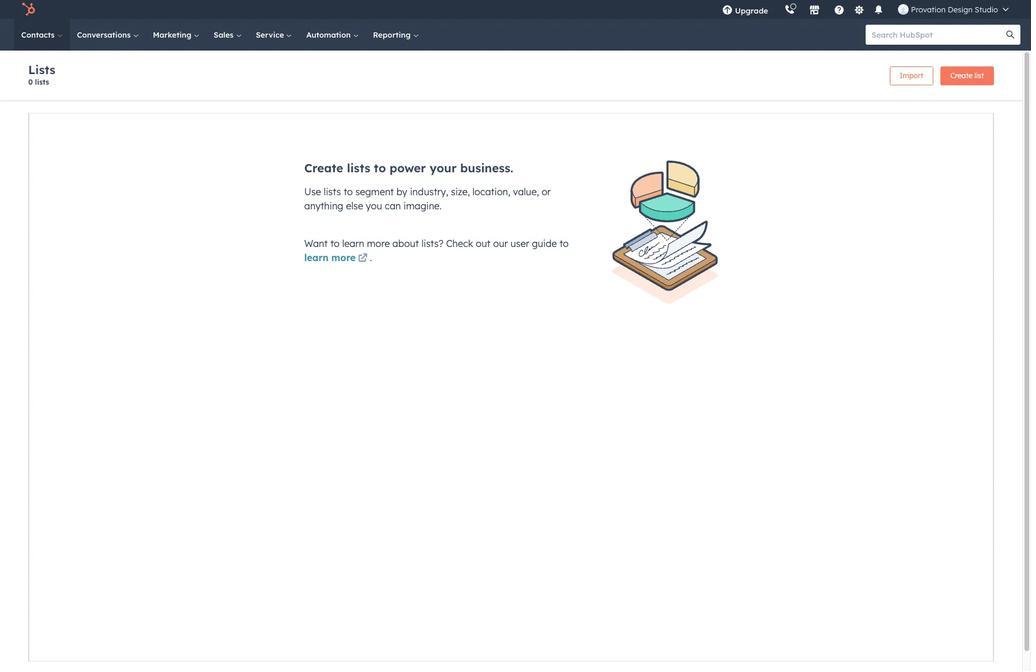 Task type: locate. For each thing, give the bounding box(es) containing it.
your
[[430, 161, 457, 175]]

about
[[393, 238, 419, 250]]

create list link
[[941, 66, 994, 85]]

1 horizontal spatial learn
[[342, 238, 364, 250]]

upgrade image
[[722, 5, 733, 16]]

0 horizontal spatial create
[[304, 161, 343, 175]]

reporting link
[[366, 19, 426, 51]]

learn
[[342, 238, 364, 250], [304, 252, 329, 264]]

calling icon image
[[785, 5, 795, 15]]

help button
[[830, 0, 850, 19]]

create inside lists banner
[[951, 71, 973, 80]]

create up use
[[304, 161, 343, 175]]

lists for use
[[324, 186, 341, 198]]

use
[[304, 186, 321, 198]]

1 horizontal spatial more
[[367, 238, 390, 250]]

learn down 'want'
[[304, 252, 329, 264]]

0 horizontal spatial lists
[[35, 78, 49, 87]]

service link
[[249, 19, 299, 51]]

lists
[[28, 62, 55, 77]]

0 horizontal spatial learn
[[304, 252, 329, 264]]

help image
[[834, 5, 845, 16]]

want
[[304, 238, 328, 250]]

our
[[493, 238, 508, 250]]

settings image
[[854, 5, 865, 16]]

segment
[[356, 186, 394, 198]]

lists 0 lists
[[28, 62, 55, 87]]

check
[[446, 238, 473, 250]]

lists banner
[[28, 62, 994, 89]]

marketing
[[153, 30, 194, 39]]

hubspot image
[[21, 2, 35, 16]]

menu containing provation design studio
[[714, 0, 1017, 19]]

0 vertical spatial learn
[[342, 238, 364, 250]]

2 vertical spatial lists
[[324, 186, 341, 198]]

0 vertical spatial lists
[[35, 78, 49, 87]]

lists up the anything
[[324, 186, 341, 198]]

to
[[374, 161, 386, 175], [344, 186, 353, 198], [331, 238, 340, 250], [560, 238, 569, 250]]

create
[[951, 71, 973, 80], [304, 161, 343, 175]]

lists right 0
[[35, 78, 49, 87]]

learn up link opens in a new window image
[[342, 238, 364, 250]]

calling icon button
[[780, 2, 800, 17]]

Search HubSpot search field
[[866, 25, 1010, 45]]

lists up segment on the left top of the page
[[347, 161, 370, 175]]

create for create lists to power your business.
[[304, 161, 343, 175]]

create left list
[[951, 71, 973, 80]]

to inside use lists to segment by industry, size, location, value, or anything else you can imagine.
[[344, 186, 353, 198]]

industry,
[[410, 186, 449, 198]]

2 horizontal spatial lists
[[347, 161, 370, 175]]

1 horizontal spatial create
[[951, 71, 973, 80]]

service
[[256, 30, 286, 39]]

0 vertical spatial create
[[951, 71, 973, 80]]

user
[[511, 238, 530, 250]]

can
[[385, 200, 401, 212]]

0 horizontal spatial more
[[332, 252, 356, 264]]

power
[[390, 161, 426, 175]]

provation design studio button
[[891, 0, 1016, 19]]

marketplaces image
[[810, 5, 820, 16]]

1 horizontal spatial lists
[[324, 186, 341, 198]]

1 vertical spatial lists
[[347, 161, 370, 175]]

menu
[[714, 0, 1017, 19]]

lists inside use lists to segment by industry, size, location, value, or anything else you can imagine.
[[324, 186, 341, 198]]

learn more link
[[304, 252, 370, 266]]

settings link
[[852, 3, 867, 16]]

search image
[[1007, 31, 1015, 39]]

to right "guide"
[[560, 238, 569, 250]]

guide
[[532, 238, 557, 250]]

lists
[[35, 78, 49, 87], [347, 161, 370, 175], [324, 186, 341, 198]]

1 vertical spatial create
[[304, 161, 343, 175]]

1 vertical spatial more
[[332, 252, 356, 264]]

or
[[542, 186, 551, 198]]

search button
[[1001, 25, 1021, 45]]

create lists to power your business.
[[304, 161, 514, 175]]

conversations link
[[70, 19, 146, 51]]

to up else
[[344, 186, 353, 198]]

provation
[[911, 5, 946, 14]]

more up .
[[367, 238, 390, 250]]

automation link
[[299, 19, 366, 51]]

1 vertical spatial learn
[[304, 252, 329, 264]]

more left link opens in a new window icon at top left
[[332, 252, 356, 264]]

lists?
[[422, 238, 444, 250]]

size,
[[451, 186, 470, 198]]

lists for create
[[347, 161, 370, 175]]

more
[[367, 238, 390, 250], [332, 252, 356, 264]]



Task type: vqa. For each thing, say whether or not it's contained in the screenshot.
"Want" at the left top of the page
yes



Task type: describe. For each thing, give the bounding box(es) containing it.
.
[[370, 252, 372, 264]]

list
[[975, 71, 984, 80]]

design
[[948, 5, 973, 14]]

to up "learn more"
[[331, 238, 340, 250]]

0
[[28, 78, 33, 87]]

value,
[[513, 186, 539, 198]]

sales link
[[207, 19, 249, 51]]

use lists to segment by industry, size, location, value, or anything else you can imagine.
[[304, 186, 551, 212]]

create for create list
[[951, 71, 973, 80]]

lists inside lists 0 lists
[[35, 78, 49, 87]]

reporting
[[373, 30, 413, 39]]

james peterson image
[[898, 4, 909, 15]]

learn more
[[304, 252, 356, 264]]

link opens in a new window image
[[358, 252, 368, 266]]

contacts
[[21, 30, 57, 39]]

you
[[366, 200, 382, 212]]

else
[[346, 200, 363, 212]]

sales
[[214, 30, 236, 39]]

import
[[900, 71, 924, 80]]

link opens in a new window image
[[358, 254, 368, 264]]

want to learn more about lists? check out our user guide to
[[304, 238, 569, 250]]

notifications image
[[874, 5, 884, 16]]

hubspot link
[[14, 2, 44, 16]]

marketplaces button
[[803, 0, 827, 19]]

anything
[[304, 200, 343, 212]]

conversations
[[77, 30, 133, 39]]

business.
[[460, 161, 514, 175]]

to up segment on the left top of the page
[[374, 161, 386, 175]]

automation
[[306, 30, 353, 39]]

upgrade
[[735, 6, 768, 15]]

notifications button
[[869, 0, 889, 19]]

by
[[397, 186, 408, 198]]

0 vertical spatial more
[[367, 238, 390, 250]]

create list
[[951, 71, 984, 80]]

studio
[[975, 5, 999, 14]]

out
[[476, 238, 491, 250]]

import link
[[890, 66, 934, 85]]

location,
[[473, 186, 511, 198]]

contacts link
[[14, 19, 70, 51]]

provation design studio
[[911, 5, 999, 14]]

marketing link
[[146, 19, 207, 51]]

imagine.
[[404, 200, 442, 212]]



